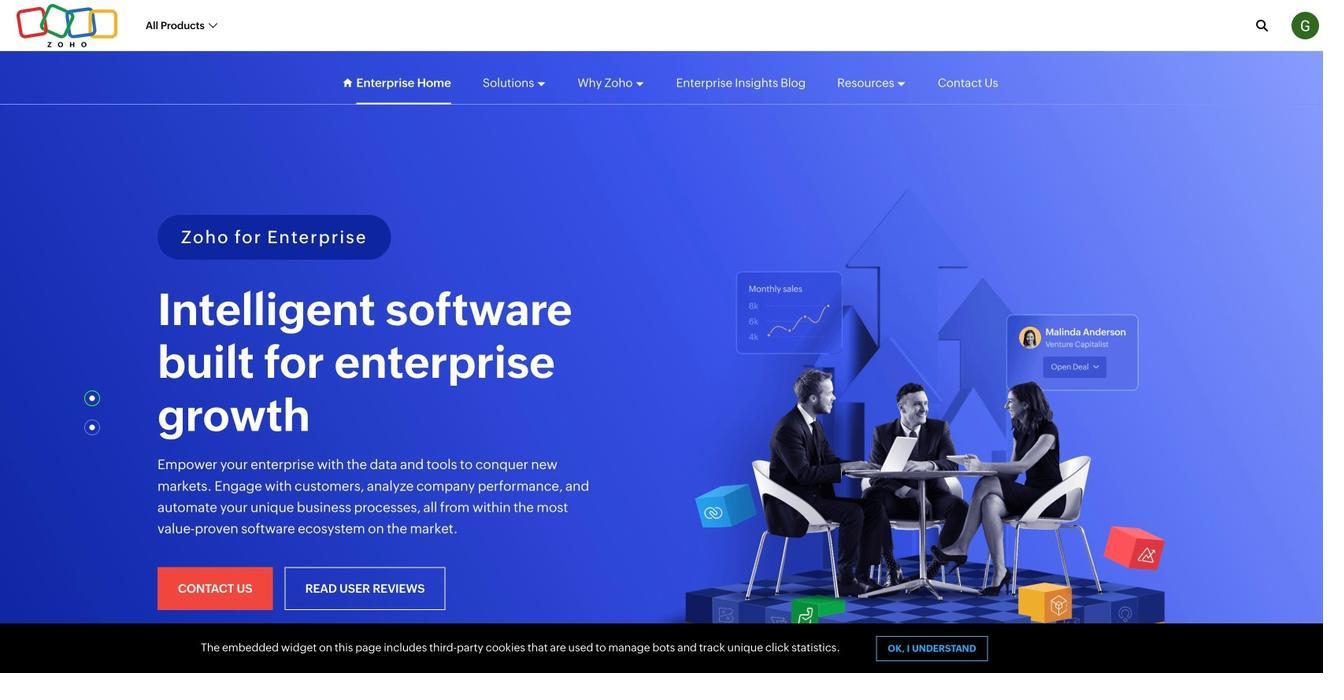 Task type: vqa. For each thing, say whether or not it's contained in the screenshot.
Zoho for Enterprise - Intelligent software built for enterprise growth image
yes



Task type: locate. For each thing, give the bounding box(es) containing it.
tab list
[[87, 396, 103, 454]]

zoho for enterprise - intelligent software built for enterprise growth image
[[644, 189, 1181, 674]]

gary orlando image
[[1292, 12, 1319, 39]]



